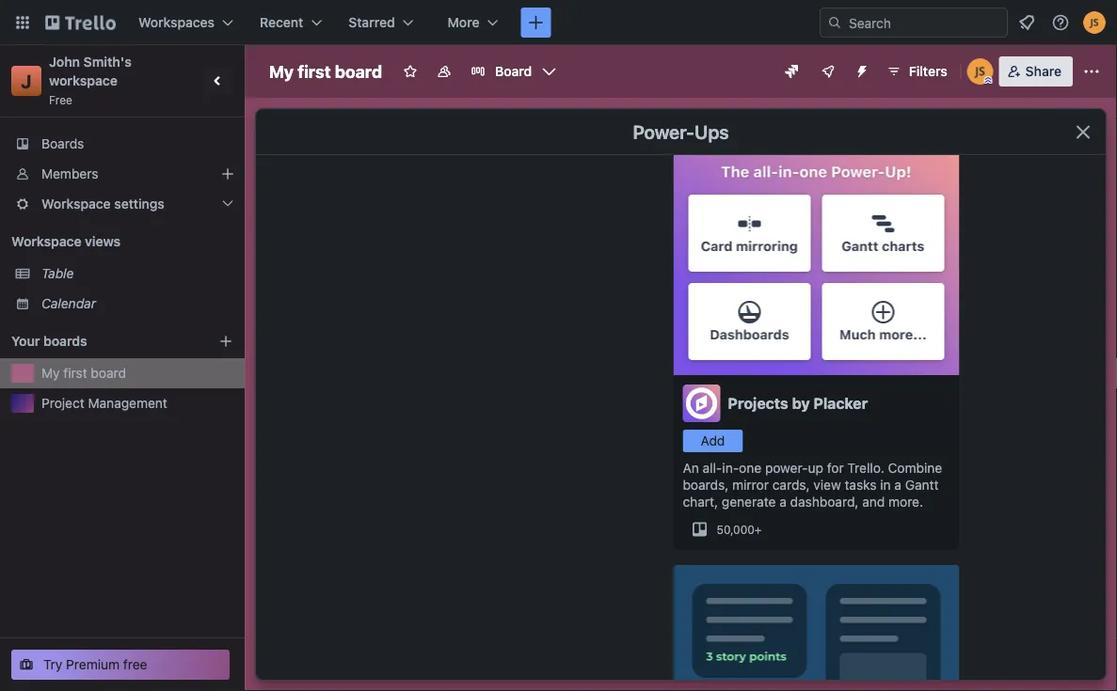 Task type: locate. For each thing, give the bounding box(es) containing it.
more button
[[436, 8, 510, 38]]

1 horizontal spatial board
[[335, 61, 382, 81]]

1 vertical spatial board
[[91, 366, 126, 381]]

my down recent
[[269, 61, 294, 81]]

dashboard,
[[790, 495, 859, 510]]

starred
[[349, 15, 395, 30]]

0 horizontal spatial my first board
[[41, 366, 126, 381]]

board
[[335, 61, 382, 81], [91, 366, 126, 381]]

1 vertical spatial first
[[63, 366, 87, 381]]

power-ups
[[633, 120, 729, 143]]

first
[[298, 61, 331, 81], [63, 366, 87, 381]]

back to home image
[[45, 8, 116, 38]]

a down cards,
[[779, 495, 787, 510]]

calendar
[[41, 296, 96, 312]]

board down starred
[[335, 61, 382, 81]]

members
[[41, 166, 98, 182]]

projects
[[728, 395, 788, 413]]

0 horizontal spatial first
[[63, 366, 87, 381]]

mirror
[[732, 478, 769, 493]]

combine
[[888, 461, 942, 476]]

Search field
[[842, 8, 1007, 37]]

settings
[[114, 196, 165, 212]]

workspace up 'table'
[[11, 234, 81, 249]]

your boards
[[11, 334, 87, 349]]

all-
[[703, 461, 722, 476]]

0 vertical spatial my first board
[[269, 61, 382, 81]]

primary element
[[0, 0, 1117, 45]]

my first board
[[269, 61, 382, 81], [41, 366, 126, 381]]

0 vertical spatial board
[[335, 61, 382, 81]]

this member is an admin of this board. image
[[984, 76, 993, 85]]

add button
[[683, 430, 743, 453]]

my first board inside text box
[[269, 61, 382, 81]]

my first board down recent dropdown button
[[269, 61, 382, 81]]

1 horizontal spatial first
[[298, 61, 331, 81]]

search image
[[827, 15, 842, 30]]

0 vertical spatial first
[[298, 61, 331, 81]]

project management link
[[41, 394, 233, 413]]

workspace inside popup button
[[41, 196, 111, 212]]

john smith (johnsmith38824343) image
[[1083, 11, 1106, 34]]

power ups image
[[820, 64, 836, 79]]

board up project management
[[91, 366, 126, 381]]

boards
[[43, 334, 87, 349]]

boards
[[41, 136, 84, 152]]

0 vertical spatial my
[[269, 61, 294, 81]]

1 horizontal spatial a
[[895, 478, 902, 493]]

1 vertical spatial workspace
[[11, 234, 81, 249]]

star or unstar board image
[[403, 64, 418, 79]]

recent button
[[249, 8, 333, 38]]

free
[[49, 93, 72, 106]]

john
[[49, 54, 80, 70]]

workspace
[[41, 196, 111, 212], [11, 234, 81, 249]]

first up "project" at the left bottom of the page
[[63, 366, 87, 381]]

j
[[21, 70, 32, 92]]

first down recent dropdown button
[[298, 61, 331, 81]]

board
[[495, 64, 532, 79]]

up
[[808, 461, 823, 476]]

workspace settings button
[[0, 189, 245, 219]]

workspace down the members
[[41, 196, 111, 212]]

1 horizontal spatial my first board
[[269, 61, 382, 81]]

1 vertical spatial my first board
[[41, 366, 126, 381]]

workspaces button
[[127, 8, 245, 38]]

+
[[755, 523, 762, 536]]

your
[[11, 334, 40, 349]]

workspace settings
[[41, 196, 165, 212]]

workspace
[[49, 73, 118, 88]]

view
[[814, 478, 841, 493]]

project
[[41, 396, 84, 411]]

0 vertical spatial workspace
[[41, 196, 111, 212]]

a right in
[[895, 478, 902, 493]]

calendar link
[[41, 295, 233, 313]]

workspaces
[[138, 15, 215, 30]]

1 vertical spatial a
[[779, 495, 787, 510]]

cards,
[[772, 478, 810, 493]]

automation image
[[847, 56, 873, 83]]

1 vertical spatial my
[[41, 366, 60, 381]]

one
[[739, 461, 762, 476]]

in-
[[722, 461, 739, 476]]

first inside my first board text box
[[298, 61, 331, 81]]

my
[[269, 61, 294, 81], [41, 366, 60, 381]]

share button
[[999, 56, 1073, 87]]

table link
[[41, 264, 233, 283]]

gantt
[[905, 478, 939, 493]]

0 horizontal spatial a
[[779, 495, 787, 510]]

a
[[895, 478, 902, 493], [779, 495, 787, 510]]

my first board down your boards with 2 items element
[[41, 366, 126, 381]]

project management
[[41, 396, 167, 411]]

more.
[[889, 495, 923, 510]]

my down your boards
[[41, 366, 60, 381]]

1 horizontal spatial my
[[269, 61, 294, 81]]



Task type: describe. For each thing, give the bounding box(es) containing it.
workspace for workspace views
[[11, 234, 81, 249]]

50,000
[[717, 523, 755, 536]]

try premium free button
[[11, 650, 230, 680]]

open information menu image
[[1051, 13, 1070, 32]]

an all-in-one power-up for trello. combine boards, mirror cards, view tasks in a gantt chart, generate a dashboard, and more.
[[683, 461, 942, 510]]

share
[[1026, 64, 1062, 79]]

show menu image
[[1082, 62, 1101, 81]]

recent
[[260, 15, 303, 30]]

workspace views
[[11, 234, 121, 249]]

your boards with 2 items element
[[11, 330, 190, 353]]

in
[[880, 478, 891, 493]]

premium
[[66, 657, 120, 673]]

trello.
[[847, 461, 884, 476]]

and
[[862, 495, 885, 510]]

jira icon image
[[785, 65, 798, 78]]

first inside the my first board link
[[63, 366, 87, 381]]

workspace for workspace settings
[[41, 196, 111, 212]]

more
[[448, 15, 480, 30]]

john smith's workspace link
[[49, 54, 135, 88]]

generate
[[722, 495, 776, 510]]

my first board link
[[41, 364, 233, 383]]

workspace visible image
[[437, 64, 452, 79]]

power-
[[765, 461, 808, 476]]

john smith (johnsmith38824343) image
[[967, 58, 994, 85]]

an
[[683, 461, 699, 476]]

table
[[41, 266, 74, 281]]

john smith's workspace free
[[49, 54, 135, 106]]

filters
[[909, 64, 947, 79]]

j link
[[11, 66, 41, 96]]

by
[[792, 395, 810, 413]]

0 notifications image
[[1016, 11, 1038, 34]]

placker
[[814, 395, 868, 413]]

boards,
[[683, 478, 729, 493]]

for
[[827, 461, 844, 476]]

smith's
[[83, 54, 132, 70]]

members link
[[0, 159, 245, 189]]

ups
[[695, 120, 729, 143]]

board button
[[463, 56, 564, 87]]

power-
[[633, 120, 695, 143]]

boards link
[[0, 129, 245, 159]]

0 horizontal spatial board
[[91, 366, 126, 381]]

50,000 +
[[717, 523, 762, 536]]

my inside text box
[[269, 61, 294, 81]]

try premium free
[[43, 657, 147, 673]]

free
[[123, 657, 147, 673]]

starred button
[[337, 8, 425, 38]]

workspace navigation collapse icon image
[[205, 68, 232, 94]]

try
[[43, 657, 62, 673]]

tasks
[[845, 478, 877, 493]]

Board name text field
[[260, 56, 392, 87]]

0 vertical spatial a
[[895, 478, 902, 493]]

views
[[85, 234, 121, 249]]

projects by placker
[[728, 395, 868, 413]]

add
[[701, 433, 725, 449]]

add board image
[[218, 334, 233, 349]]

chart,
[[683, 495, 718, 510]]

create board or workspace image
[[527, 13, 545, 32]]

0 horizontal spatial my
[[41, 366, 60, 381]]

filters button
[[881, 56, 953, 87]]

board inside text box
[[335, 61, 382, 81]]

management
[[88, 396, 167, 411]]



Task type: vqa. For each thing, say whether or not it's contained in the screenshot.
Workspaces
yes



